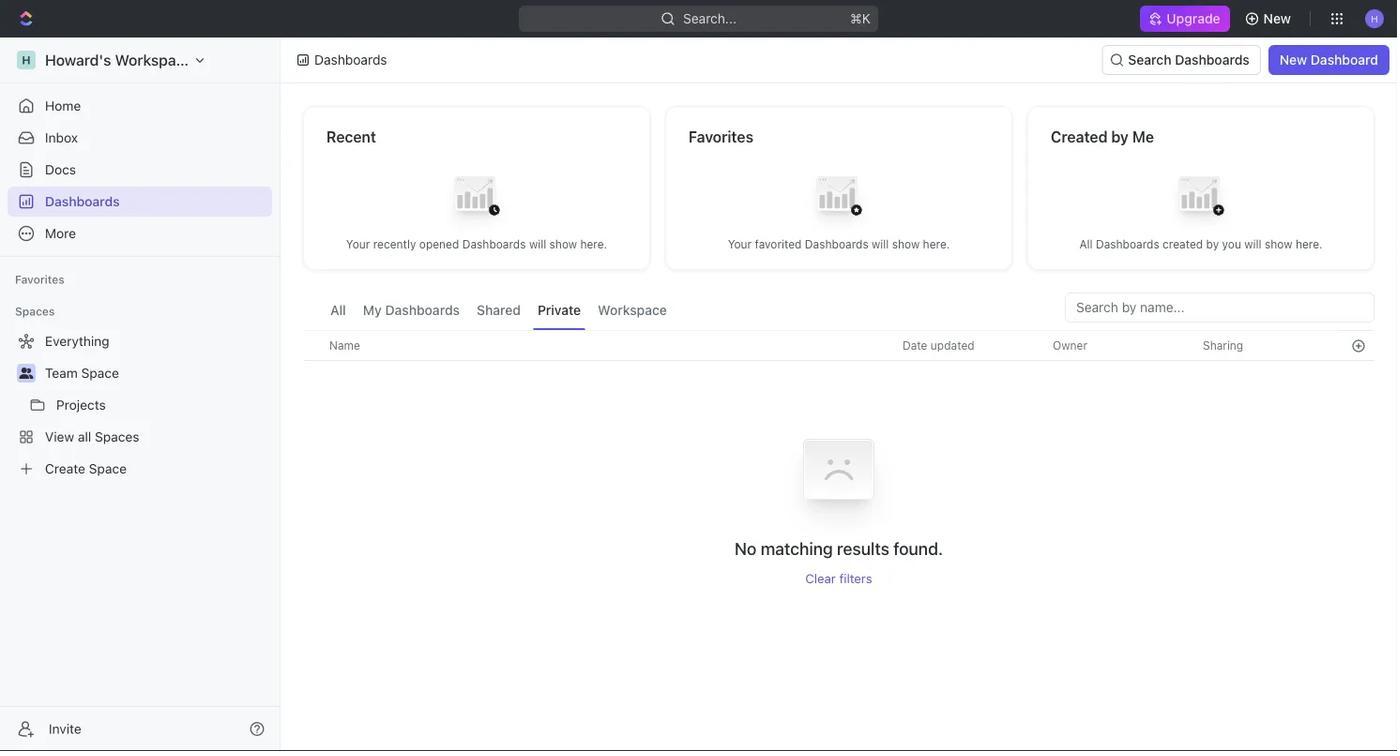 Task type: describe. For each thing, give the bounding box(es) containing it.
opened
[[419, 238, 459, 251]]

matching
[[761, 539, 833, 559]]

1 here. from the left
[[580, 238, 607, 251]]

clear filters button
[[806, 572, 873, 587]]

invite
[[49, 722, 81, 737]]

dashboards link
[[8, 187, 272, 217]]

team
[[45, 366, 78, 381]]

0 vertical spatial spaces
[[15, 305, 55, 318]]

search...
[[683, 11, 737, 26]]

filters
[[840, 572, 873, 587]]

your for recent
[[346, 238, 370, 251]]

recently
[[373, 238, 416, 251]]

your favorited dashboards will show here.
[[728, 238, 950, 251]]

view
[[45, 429, 74, 445]]

no matching results found. table
[[303, 330, 1375, 587]]

upgrade link
[[1141, 6, 1230, 32]]

all
[[78, 429, 91, 445]]

name
[[329, 339, 360, 352]]

1 will from the left
[[529, 238, 546, 251]]

your recently opened dashboards will show here.
[[346, 238, 607, 251]]

search dashboards button
[[1102, 45, 1261, 75]]

owner
[[1053, 339, 1088, 352]]

sidebar navigation
[[0, 38, 284, 752]]

my dashboards button
[[358, 293, 465, 330]]

upgrade
[[1167, 11, 1221, 26]]

docs
[[45, 162, 76, 177]]

view all spaces link
[[8, 422, 268, 452]]

tab list containing all
[[326, 293, 672, 330]]

create space
[[45, 461, 127, 477]]

everything link
[[8, 327, 268, 357]]

workspace button
[[593, 293, 672, 330]]

h button
[[1360, 4, 1390, 34]]

dashboards left created
[[1096, 238, 1160, 251]]

Search by name... text field
[[1077, 294, 1364, 322]]

home link
[[8, 91, 272, 121]]

no favorited dashboards image
[[802, 162, 877, 237]]

workspace inside the sidebar navigation
[[115, 51, 193, 69]]

projects
[[56, 398, 106, 413]]

shared
[[477, 303, 521, 318]]

h inside "dropdown button"
[[1372, 13, 1379, 24]]

dashboards down the no favorited dashboards image
[[805, 238, 869, 251]]

recent
[[327, 128, 376, 146]]

results
[[837, 539, 890, 559]]

dashboards inside button
[[1175, 52, 1250, 68]]

3 will from the left
[[1245, 238, 1262, 251]]

3 show from the left
[[1265, 238, 1293, 251]]

my
[[363, 303, 382, 318]]

1 horizontal spatial by
[[1207, 238, 1219, 251]]

space for create space
[[89, 461, 127, 477]]

all dashboards created by you will show here.
[[1080, 238, 1323, 251]]

dashboards inside the sidebar navigation
[[45, 194, 120, 209]]

favorited
[[755, 238, 802, 251]]

no
[[735, 539, 757, 559]]

favorites button
[[8, 268, 72, 291]]

more button
[[8, 219, 272, 249]]

inbox link
[[8, 123, 272, 153]]

howard's workspace, , element
[[17, 51, 36, 69]]

3 here. from the left
[[1296, 238, 1323, 251]]

h inside navigation
[[22, 54, 31, 67]]

more
[[45, 226, 76, 241]]

your for favorites
[[728, 238, 752, 251]]



Task type: vqa. For each thing, say whether or not it's contained in the screenshot.
topmost "Workspace"
yes



Task type: locate. For each thing, give the bounding box(es) containing it.
row
[[303, 330, 1375, 361]]

by left me
[[1112, 128, 1129, 146]]

new
[[1264, 11, 1292, 26], [1280, 52, 1308, 68]]

your left favorited
[[728, 238, 752, 251]]

1 vertical spatial spaces
[[95, 429, 139, 445]]

favorites inside button
[[15, 273, 65, 286]]

new up new dashboard
[[1264, 11, 1292, 26]]

row containing name
[[303, 330, 1375, 361]]

private button
[[533, 293, 586, 330]]

no matching results found. row
[[303, 414, 1375, 587]]

no matching results found.
[[735, 539, 943, 559]]

date updated
[[903, 339, 975, 352]]

2 here. from the left
[[923, 238, 950, 251]]

tree inside the sidebar navigation
[[8, 327, 272, 484]]

0 horizontal spatial here.
[[580, 238, 607, 251]]

dashboards up more
[[45, 194, 120, 209]]

no data image
[[783, 414, 895, 538]]

howard's workspace
[[45, 51, 193, 69]]

0 horizontal spatial your
[[346, 238, 370, 251]]

1 horizontal spatial h
[[1372, 13, 1379, 24]]

shared button
[[472, 293, 526, 330]]

clear
[[806, 572, 836, 587]]

new for new dashboard
[[1280, 52, 1308, 68]]

home
[[45, 98, 81, 114]]

dashboards down upgrade
[[1175, 52, 1250, 68]]

tab list
[[326, 293, 672, 330]]

h left howard's
[[22, 54, 31, 67]]

workspace right private
[[598, 303, 667, 318]]

1 vertical spatial by
[[1207, 238, 1219, 251]]

h up dashboard
[[1372, 13, 1379, 24]]

workspace inside button
[[598, 303, 667, 318]]

workspace
[[115, 51, 193, 69], [598, 303, 667, 318]]

all inside button
[[330, 303, 346, 318]]

0 vertical spatial by
[[1112, 128, 1129, 146]]

0 horizontal spatial by
[[1112, 128, 1129, 146]]

new button
[[1238, 4, 1303, 34]]

team space link
[[45, 359, 268, 389]]

create space link
[[8, 454, 268, 484]]

by
[[1112, 128, 1129, 146], [1207, 238, 1219, 251]]

spaces
[[15, 305, 55, 318], [95, 429, 139, 445]]

1 horizontal spatial all
[[1080, 238, 1093, 251]]

me
[[1133, 128, 1154, 146]]

created
[[1051, 128, 1108, 146]]

1 horizontal spatial here.
[[923, 238, 950, 251]]

1 vertical spatial workspace
[[598, 303, 667, 318]]

date
[[903, 339, 928, 352]]

0 horizontal spatial all
[[330, 303, 346, 318]]

2 will from the left
[[872, 238, 889, 251]]

updated
[[931, 339, 975, 352]]

1 horizontal spatial spaces
[[95, 429, 139, 445]]

clear filters
[[806, 572, 873, 587]]

2 show from the left
[[892, 238, 920, 251]]

private
[[538, 303, 581, 318]]

space for team space
[[81, 366, 119, 381]]

my dashboards
[[363, 303, 460, 318]]

create
[[45, 461, 85, 477]]

1 horizontal spatial workspace
[[598, 303, 667, 318]]

0 horizontal spatial spaces
[[15, 305, 55, 318]]

h
[[1372, 13, 1379, 24], [22, 54, 31, 67]]

docs link
[[8, 155, 272, 185]]

new for new
[[1264, 11, 1292, 26]]

space
[[81, 366, 119, 381], [89, 461, 127, 477]]

inbox
[[45, 130, 78, 145]]

new dashboard button
[[1269, 45, 1390, 75]]

here.
[[580, 238, 607, 251], [923, 238, 950, 251], [1296, 238, 1323, 251]]

1 vertical spatial all
[[330, 303, 346, 318]]

view all spaces
[[45, 429, 139, 445]]

⌘k
[[851, 11, 871, 26]]

1 vertical spatial new
[[1280, 52, 1308, 68]]

dashboards
[[314, 52, 387, 68], [1175, 52, 1250, 68], [45, 194, 120, 209], [462, 238, 526, 251], [805, 238, 869, 251], [1096, 238, 1160, 251], [385, 303, 460, 318]]

howard's
[[45, 51, 111, 69]]

created
[[1163, 238, 1203, 251]]

search
[[1129, 52, 1172, 68]]

all button
[[326, 293, 351, 330]]

new dashboard
[[1280, 52, 1379, 68]]

1 horizontal spatial will
[[872, 238, 889, 251]]

dashboards inside button
[[385, 303, 460, 318]]

1 horizontal spatial favorites
[[689, 128, 754, 146]]

found.
[[894, 539, 943, 559]]

0 horizontal spatial show
[[550, 238, 577, 251]]

will down the no favorited dashboards image
[[872, 238, 889, 251]]

0 vertical spatial h
[[1372, 13, 1379, 24]]

0 horizontal spatial h
[[22, 54, 31, 67]]

workspace up home link in the top left of the page
[[115, 51, 193, 69]]

all for all
[[330, 303, 346, 318]]

0 vertical spatial new
[[1264, 11, 1292, 26]]

1 show from the left
[[550, 238, 577, 251]]

dashboards right my
[[385, 303, 460, 318]]

0 vertical spatial workspace
[[115, 51, 193, 69]]

search dashboards
[[1129, 52, 1250, 68]]

favorites
[[689, 128, 754, 146], [15, 273, 65, 286]]

dashboards down no recent dashboards image
[[462, 238, 526, 251]]

sharing
[[1203, 339, 1244, 352]]

new inside new dashboard "button"
[[1280, 52, 1308, 68]]

date updated button
[[892, 331, 986, 360]]

space inside "link"
[[89, 461, 127, 477]]

tree containing everything
[[8, 327, 272, 484]]

show
[[550, 238, 577, 251], [892, 238, 920, 251], [1265, 238, 1293, 251]]

projects link
[[56, 390, 268, 421]]

new inside new button
[[1264, 11, 1292, 26]]

0 horizontal spatial favorites
[[15, 273, 65, 286]]

1 vertical spatial space
[[89, 461, 127, 477]]

tree
[[8, 327, 272, 484]]

1 vertical spatial favorites
[[15, 273, 65, 286]]

0 horizontal spatial will
[[529, 238, 546, 251]]

0 vertical spatial favorites
[[689, 128, 754, 146]]

0 vertical spatial all
[[1080, 238, 1093, 251]]

your left recently
[[346, 238, 370, 251]]

all
[[1080, 238, 1093, 251], [330, 303, 346, 318]]

0 horizontal spatial workspace
[[115, 51, 193, 69]]

spaces right all
[[95, 429, 139, 445]]

new down new button
[[1280, 52, 1308, 68]]

dashboard
[[1311, 52, 1379, 68]]

you
[[1223, 238, 1242, 251]]

will right the you
[[1245, 238, 1262, 251]]

spaces down favorites button
[[15, 305, 55, 318]]

1 horizontal spatial your
[[728, 238, 752, 251]]

team space
[[45, 366, 119, 381]]

2 horizontal spatial here.
[[1296, 238, 1323, 251]]

2 horizontal spatial show
[[1265, 238, 1293, 251]]

2 horizontal spatial will
[[1245, 238, 1262, 251]]

1 vertical spatial h
[[22, 54, 31, 67]]

user group image
[[19, 368, 33, 379]]

no recent dashboards image
[[439, 162, 514, 237]]

will up private
[[529, 238, 546, 251]]

no created by me dashboards image
[[1164, 162, 1239, 237]]

space up projects
[[81, 366, 119, 381]]

all for all dashboards created by you will show here.
[[1080, 238, 1093, 251]]

will
[[529, 238, 546, 251], [872, 238, 889, 251], [1245, 238, 1262, 251]]

everything
[[45, 334, 109, 349]]

1 your from the left
[[346, 238, 370, 251]]

created by me
[[1051, 128, 1154, 146]]

by left the you
[[1207, 238, 1219, 251]]

0 vertical spatial space
[[81, 366, 119, 381]]

space down view all spaces
[[89, 461, 127, 477]]

1 horizontal spatial show
[[892, 238, 920, 251]]

your
[[346, 238, 370, 251], [728, 238, 752, 251]]

2 your from the left
[[728, 238, 752, 251]]

dashboards up recent
[[314, 52, 387, 68]]



